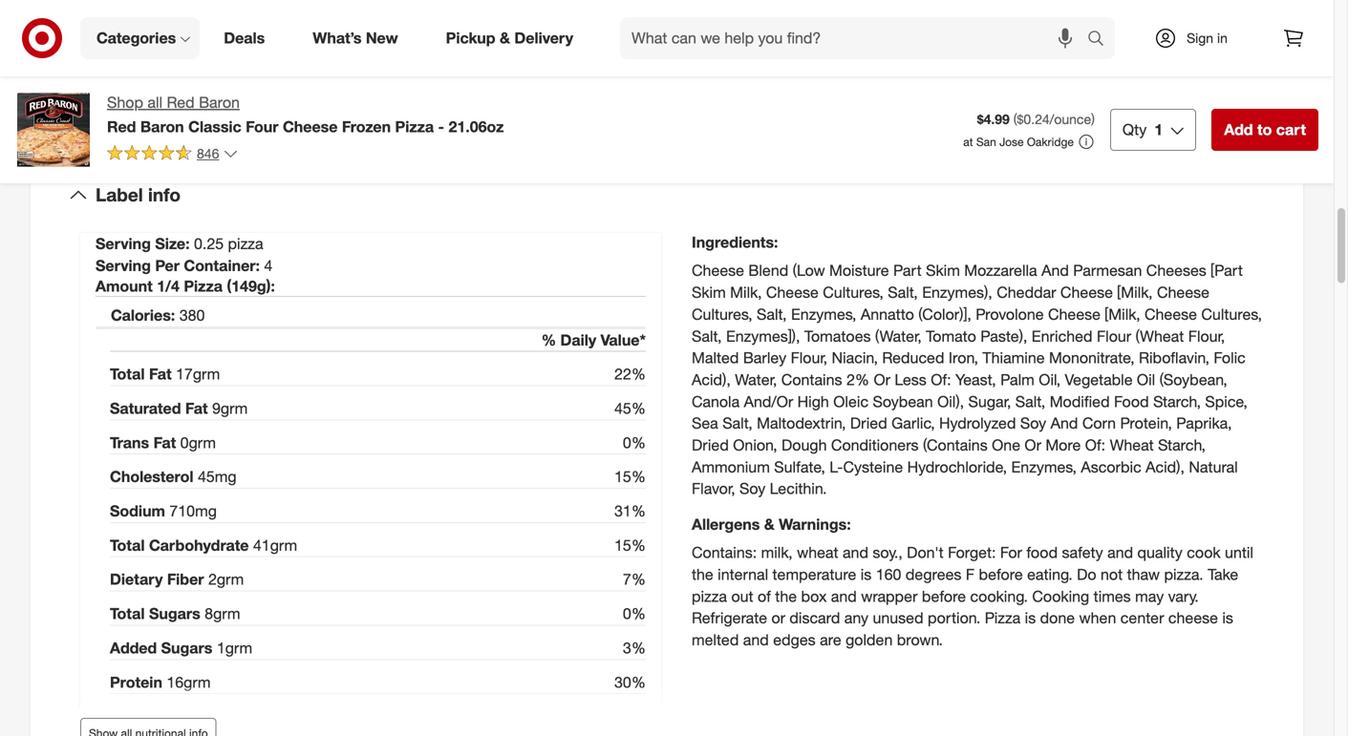 Task type: vqa. For each thing, say whether or not it's contained in the screenshot.


Task type: locate. For each thing, give the bounding box(es) containing it.
protein,
[[1120, 414, 1172, 433]]

not
[[1101, 566, 1123, 584]]

total up "saturated"
[[110, 365, 145, 384]]

1 horizontal spatial or
[[874, 371, 890, 389]]

0 vertical spatial milk,
[[730, 283, 762, 302]]

mg down 45
[[195, 502, 217, 521]]

0 horizontal spatial flour,
[[791, 349, 828, 368]]

0 vertical spatial soy
[[1020, 414, 1046, 433]]

categories
[[97, 29, 176, 47]]

1 vertical spatial sugars
[[161, 639, 212, 658]]

1 vertical spatial the
[[775, 587, 797, 606]]

and down refrigerate
[[743, 631, 769, 650]]

0 vertical spatial food
[[1114, 393, 1149, 411]]

0% for total sugars 8 grm
[[623, 605, 646, 624]]

0 vertical spatial [milk,
[[1117, 283, 1153, 302]]

%
[[541, 331, 556, 350]]

15% for mg
[[614, 468, 646, 487]]

15% up 31%
[[614, 468, 646, 487]]

total sugars 8 grm
[[110, 605, 240, 624]]

4
[[264, 257, 273, 275]]

search
[[1079, 31, 1125, 49]]

is left 160
[[861, 566, 872, 584]]

of: down corn
[[1085, 436, 1106, 455]]

iron,
[[949, 349, 978, 368]]

1 horizontal spatial cultures,
[[823, 283, 884, 302]]

grm for trans fat 0 grm
[[189, 434, 216, 452]]

skim up enzymes),
[[926, 262, 960, 280]]

is left done
[[1025, 609, 1036, 628]]

0 vertical spatial pizza
[[395, 117, 434, 136]]

1 horizontal spatial dried
[[850, 414, 887, 433]]

acid), down protein,
[[1146, 458, 1185, 477]]

0 vertical spatial starch,
[[1153, 393, 1201, 411]]

1 0% from the top
[[623, 434, 646, 452]]

pizza down cooking.
[[985, 609, 1021, 628]]

or right one at the bottom of the page
[[1025, 436, 1041, 455]]

1 horizontal spatial flour,
[[1188, 327, 1225, 346]]

1 vertical spatial total
[[110, 536, 145, 555]]

soy up one at the bottom of the page
[[1020, 414, 1046, 433]]

0 horizontal spatial before
[[922, 587, 966, 606]]

fat left '9'
[[185, 399, 208, 418]]

0 horizontal spatial the
[[692, 566, 713, 584]]

all
[[148, 93, 162, 112]]

1 vertical spatial wheat
[[797, 544, 838, 562]]

& right pickup
[[500, 29, 510, 47]]

2 total from the top
[[110, 536, 145, 555]]

0 vertical spatial 0%
[[623, 434, 646, 452]]

cheese down 'vary.'
[[1168, 609, 1218, 628]]

add to cart button
[[1212, 109, 1319, 151]]

& inside allergens & warnings: contains: milk, wheat and soy., don't forget: for food safety and quality cook until the internal temperature is 160 degrees f before eating. do not thaw pizza. take pizza out of the box and wrapper before cooking. cooking times may vary. refrigerate or discard any unused portion. pizza is done when center cheese is melted and edges are golden brown.
[[764, 516, 775, 534]]

or right 2%
[[874, 371, 890, 389]]

four
[[246, 117, 279, 136]]

or inside allergens & warnings: contains: milk, wheat and soy., don't forget: for food safety and quality cook until the internal temperature is 160 degrees f before eating. do not thaw pizza. take pizza out of the box and wrapper before cooking. cooking times may vary. refrigerate or discard any unused portion. pizza is done when center cheese is melted and edges are golden brown.
[[771, 609, 785, 628]]

0 vertical spatial mg
[[215, 468, 237, 487]]

and up cheddar
[[1042, 262, 1069, 280]]

15% for grm
[[614, 536, 646, 555]]

cheese inside allergens & warnings: contains: milk, wheat and soy., don't forget: for food safety and quality cook until the internal temperature is 160 degrees f before eating. do not thaw pizza. take pizza out of the box and wrapper before cooking. cooking times may vary. refrigerate or discard any unused portion. pizza is done when center cheese is melted and edges are golden brown.
[[1168, 609, 1218, 628]]

9
[[212, 399, 221, 418]]

folic
[[1214, 349, 1246, 368]]

1 vertical spatial milk,
[[761, 544, 793, 562]]

high
[[797, 393, 829, 411]]

1 vertical spatial baron
[[140, 117, 184, 136]]

15% down 31%
[[614, 536, 646, 555]]

cultures,
[[823, 283, 884, 302], [692, 305, 753, 324], [1201, 305, 1262, 324]]

1 vertical spatial starch,
[[1158, 436, 1206, 455]]

2 0% from the top
[[623, 605, 646, 624]]

until
[[1225, 544, 1254, 562]]

total for total carbohydrate
[[110, 536, 145, 555]]

0 horizontal spatial &
[[500, 29, 510, 47]]

sodium 710 mg
[[110, 502, 217, 521]]

0 horizontal spatial food
[[1026, 544, 1058, 562]]

is down the take
[[1222, 609, 1233, 628]]

0 vertical spatial total
[[110, 365, 145, 384]]

milk, up internal
[[761, 544, 793, 562]]

0 horizontal spatial skim
[[692, 283, 726, 302]]

2 vertical spatial fat
[[153, 434, 176, 452]]

3 total from the top
[[110, 605, 145, 624]]

salt, down palm
[[1015, 393, 1046, 411]]

[milk, up "flour"
[[1105, 305, 1140, 324]]

enzymes, up tomatoes
[[791, 305, 856, 324]]

this
[[656, 45, 695, 72]]

1 vertical spatial [milk,
[[1105, 305, 1140, 324]]

times
[[1094, 587, 1131, 606]]

1 horizontal spatial red
[[167, 93, 195, 112]]

1 horizontal spatial enzymes,
[[1011, 458, 1077, 477]]

cheese up (wheat
[[1145, 305, 1197, 324]]

1 horizontal spatial pizza
[[395, 117, 434, 136]]

:
[[271, 277, 275, 296]]

dried up conditioners on the right
[[850, 414, 887, 433]]

dried
[[850, 414, 887, 433], [692, 436, 729, 455]]

1 horizontal spatial food
[[1114, 393, 1149, 411]]

mg down '9'
[[215, 468, 237, 487]]

1 vertical spatial enzymes,
[[1011, 458, 1077, 477]]

0 vertical spatial before
[[979, 566, 1023, 584]]

1 down total sugars 8 grm
[[217, 639, 225, 658]]

pizza inside allergens & warnings: contains: milk, wheat and soy., don't forget: for food safety and quality cook until the internal temperature is 160 degrees f before eating. do not thaw pizza. take pizza out of the box and wrapper before cooking. cooking times may vary. refrigerate or discard any unused portion. pizza is done when center cheese is melted and edges are golden brown.
[[692, 587, 727, 606]]

calories:
[[111, 306, 175, 325]]

cultures, up folic
[[1201, 305, 1262, 324]]

2 horizontal spatial is
[[1222, 609, 1233, 628]]

out
[[731, 587, 753, 606]]

& right allergens
[[764, 516, 775, 534]]

food inside ingredients: cheese blend (low moisture part skim mozzarella and parmesan cheeses [part skim milk, cheese cultures, salt, enzymes), cheddar cheese [milk, cheese cultures, salt, enzymes, annatto (color)], provolone cheese [milk, cheese cultures, salt, enzymes]), tomatoes (water, tomato paste), enriched flour (wheat flour, malted barley flour, niacin, reduced iron, thiamine mononitrate, riboflavin, folic acid), water, contains 2% or less of: yeast, palm oil, vegetable oil (soybean, canola and/or high oleic soybean oil), sugar, salt, modified food starch, spice, sea salt, maltodextrin, dried garlic, hydrolyzed soy and corn protein, paprika, dried onion, dough conditioners (contains one or more of: wheat starch, ammonium sulfate, l-cysteine hydrochloride, enzymes, ascorbic acid), natural flavor, soy lecithin.
[[1114, 393, 1149, 411]]

1 vertical spatial fat
[[185, 399, 208, 418]]

amount 1/4 pizza (149g) :
[[96, 277, 275, 296]]

2 vertical spatial pizza
[[985, 609, 1021, 628]]

1 vertical spatial pizza
[[692, 587, 727, 606]]

(water,
[[875, 327, 922, 346]]

flour, up contains at the bottom right
[[791, 349, 828, 368]]

discard
[[790, 609, 840, 628]]

milk, down blend
[[730, 283, 762, 302]]

dried down sea
[[692, 436, 729, 455]]

1 horizontal spatial wheat
[[1110, 436, 1154, 455]]

of:
[[931, 371, 951, 389], [1085, 436, 1106, 455]]

2 15% from the top
[[614, 536, 646, 555]]

[milk, down "parmesan"
[[1117, 283, 1153, 302]]

soy.,
[[873, 544, 903, 562]]

total up added
[[110, 605, 145, 624]]

oil,
[[1039, 371, 1061, 389]]

flour, up folic
[[1188, 327, 1225, 346]]

wheat up temperature at bottom right
[[797, 544, 838, 562]]

pizza up container:
[[228, 235, 263, 253]]

baron down all
[[140, 117, 184, 136]]

1 horizontal spatial before
[[979, 566, 1023, 584]]

ingredients:
[[692, 233, 778, 252]]

cultures, down moisture
[[823, 283, 884, 302]]

cooking
[[1032, 587, 1089, 606]]

before up portion.
[[922, 587, 966, 606]]

of
[[758, 587, 771, 606]]

or up edges
[[771, 609, 785, 628]]

before up cooking.
[[979, 566, 1023, 584]]

salt, up malted
[[692, 327, 722, 346]]

0 vertical spatial acid),
[[692, 371, 731, 389]]

soy down ammonium
[[740, 480, 766, 499]]

modified
[[1050, 393, 1110, 411]]

1 vertical spatial serving
[[96, 257, 151, 275]]

do
[[1077, 566, 1096, 584]]

cultures, up malted
[[692, 305, 753, 324]]

-
[[438, 117, 444, 136]]

food
[[1114, 393, 1149, 411], [1026, 544, 1058, 562]]

0 vertical spatial wheat
[[1110, 436, 1154, 455]]

1 vertical spatial of:
[[1085, 436, 1106, 455]]

$4.99 ( $0.24 /ounce )
[[977, 111, 1095, 128]]

pizza left -
[[395, 117, 434, 136]]

sugars up 16
[[161, 639, 212, 658]]

1 right qty in the right top of the page
[[1155, 120, 1163, 139]]

1 horizontal spatial of:
[[1085, 436, 1106, 455]]

the
[[692, 566, 713, 584], [775, 587, 797, 606]]

total up dietary
[[110, 536, 145, 555]]

food down oil at the bottom right of page
[[1114, 393, 1149, 411]]

san
[[976, 135, 996, 149]]

0 horizontal spatial pizza
[[228, 235, 263, 253]]

0 vertical spatial 1
[[1155, 120, 1163, 139]]

0 vertical spatial red
[[167, 93, 195, 112]]

baron up classic
[[199, 93, 240, 112]]

1 vertical spatial dried
[[692, 436, 729, 455]]

0 horizontal spatial acid),
[[692, 371, 731, 389]]

classic
[[188, 117, 241, 136]]

2 vertical spatial total
[[110, 605, 145, 624]]

starch, down (soybean,
[[1153, 393, 1201, 411]]

0 vertical spatial serving
[[96, 235, 151, 253]]

7%
[[623, 571, 646, 589]]

0 vertical spatial flour,
[[1188, 327, 1225, 346]]

1 horizontal spatial soy
[[1020, 414, 1046, 433]]

starch, down paprika,
[[1158, 436, 1206, 455]]

oleic
[[833, 393, 869, 411]]

salt, down part
[[888, 283, 918, 302]]

serving
[[96, 235, 151, 253], [96, 257, 151, 275]]

846
[[197, 145, 219, 162]]

add
[[1224, 120, 1253, 139]]

parmesan
[[1073, 262, 1142, 280]]

15%
[[614, 468, 646, 487], [614, 536, 646, 555]]

protein 16 grm
[[110, 673, 211, 692]]

warnings:
[[779, 516, 851, 534]]

mozzarella
[[964, 262, 1037, 280]]

the right of
[[775, 587, 797, 606]]

pizza
[[395, 117, 434, 136], [184, 277, 223, 296], [985, 609, 1021, 628]]

1 vertical spatial &
[[764, 516, 775, 534]]

1 15% from the top
[[614, 468, 646, 487]]

0 horizontal spatial red
[[107, 117, 136, 136]]

food up eating.
[[1026, 544, 1058, 562]]

0 horizontal spatial wheat
[[797, 544, 838, 562]]

reduced
[[882, 349, 944, 368]]

grm for added sugars 1 grm
[[225, 639, 252, 658]]

% daily value*
[[541, 331, 646, 350]]

paste),
[[981, 327, 1028, 346]]

pizza up refrigerate
[[692, 587, 727, 606]]

0 vertical spatial sugars
[[149, 605, 200, 624]]

0 horizontal spatial or
[[771, 609, 785, 628]]

hydrolyzed
[[939, 414, 1016, 433]]

and up the more
[[1051, 414, 1078, 433]]

1 vertical spatial 15%
[[614, 536, 646, 555]]

dietary fiber 2 grm
[[110, 571, 244, 589]]

value*
[[601, 331, 646, 350]]

1 vertical spatial pizza
[[184, 277, 223, 296]]

fat for trans fat
[[153, 434, 176, 452]]

1 horizontal spatial acid),
[[1146, 458, 1185, 477]]

2 vertical spatial or
[[771, 609, 785, 628]]

2 horizontal spatial or
[[1025, 436, 1041, 455]]

before
[[979, 566, 1023, 584], [922, 587, 966, 606]]

0 horizontal spatial cultures,
[[692, 305, 753, 324]]

mg for cholesterol 45 mg
[[215, 468, 237, 487]]

2 horizontal spatial pizza
[[985, 609, 1021, 628]]

0 horizontal spatial enzymes,
[[791, 305, 856, 324]]

0 horizontal spatial dried
[[692, 436, 729, 455]]

skim down the ingredients:
[[692, 283, 726, 302]]

label
[[96, 184, 143, 206]]

1 vertical spatial soy
[[740, 480, 766, 499]]

1 horizontal spatial baron
[[199, 93, 240, 112]]

(low
[[793, 262, 825, 280]]

1 horizontal spatial &
[[764, 516, 775, 534]]

melted
[[692, 631, 739, 650]]

1 vertical spatial or
[[1025, 436, 1041, 455]]

milk, inside allergens & warnings: contains: milk, wheat and soy., don't forget: for food safety and quality cook until the internal temperature is 160 degrees f before eating. do not thaw pizza. take pizza out of the box and wrapper before cooking. cooking times may vary. refrigerate or discard any unused portion. pizza is done when center cheese is melted and edges are golden brown.
[[761, 544, 793, 562]]

enzymes, down the more
[[1011, 458, 1077, 477]]

frozen
[[342, 117, 391, 136]]

1 vertical spatial food
[[1026, 544, 1058, 562]]

protein
[[110, 673, 162, 692]]

total
[[110, 365, 145, 384], [110, 536, 145, 555], [110, 605, 145, 624]]

0 vertical spatial &
[[500, 29, 510, 47]]

corn
[[1082, 414, 1116, 433]]

categories link
[[80, 17, 200, 59]]

0 vertical spatial of:
[[931, 371, 951, 389]]

cooking.
[[970, 587, 1028, 606]]

the down contains:
[[692, 566, 713, 584]]

is
[[861, 566, 872, 584], [1025, 609, 1036, 628], [1222, 609, 1233, 628]]

temperature
[[773, 566, 856, 584]]

0 horizontal spatial soy
[[740, 480, 766, 499]]

0% down 7%
[[623, 605, 646, 624]]

1 vertical spatial acid),
[[1146, 458, 1185, 477]]

garlic,
[[892, 414, 935, 433]]

red down shop
[[107, 117, 136, 136]]

sugars left 8 on the bottom left
[[149, 605, 200, 624]]

0 horizontal spatial is
[[861, 566, 872, 584]]

0% down 45%
[[623, 434, 646, 452]]

fat left 0
[[153, 434, 176, 452]]

mononitrate,
[[1049, 349, 1135, 368]]

0 vertical spatial skim
[[926, 262, 960, 280]]

less
[[895, 371, 927, 389]]

red right all
[[167, 93, 195, 112]]

done
[[1040, 609, 1075, 628]]

red
[[167, 93, 195, 112], [107, 117, 136, 136]]

and up any
[[831, 587, 857, 606]]

pizza down container:
[[184, 277, 223, 296]]

contains
[[781, 371, 842, 389]]

grm for total sugars 8 grm
[[213, 605, 240, 624]]

wheat down protein,
[[1110, 436, 1154, 455]]

acid), down malted
[[692, 371, 731, 389]]

sugars for added sugars
[[161, 639, 212, 658]]

fat left 17
[[149, 365, 172, 384]]

and left soy.,
[[843, 544, 868, 562]]

1 horizontal spatial pizza
[[692, 587, 727, 606]]

1 vertical spatial 1
[[217, 639, 225, 658]]

0 vertical spatial fat
[[149, 365, 172, 384]]

sulfate,
[[774, 458, 825, 477]]

0 vertical spatial 15%
[[614, 468, 646, 487]]

2%
[[847, 371, 870, 389]]

1 total from the top
[[110, 365, 145, 384]]

of: up oil),
[[931, 371, 951, 389]]

1 vertical spatial 0%
[[623, 605, 646, 624]]

380
[[179, 306, 205, 325]]

pizza.
[[1164, 566, 1204, 584]]

sign in
[[1187, 30, 1228, 46]]



Task type: describe. For each thing, give the bounding box(es) containing it.
label info
[[96, 184, 181, 206]]

grm for total carbohydrate 41 grm
[[270, 536, 297, 555]]

& for warnings:
[[764, 516, 775, 534]]

one
[[992, 436, 1020, 455]]

tomatoes
[[804, 327, 871, 346]]

total fat 17 grm
[[110, 365, 220, 384]]

2 horizontal spatial cultures,
[[1201, 305, 1262, 324]]

moisture
[[829, 262, 889, 280]]

what's new
[[313, 29, 398, 47]]

food inside allergens & warnings: contains: milk, wheat and soy., don't forget: for food safety and quality cook until the internal temperature is 160 degrees f before eating. do not thaw pizza. take pizza out of the box and wrapper before cooking. cooking times may vary. refrigerate or discard any unused portion. pizza is done when center cheese is melted and edges are golden brown.
[[1026, 544, 1058, 562]]

1 horizontal spatial the
[[775, 587, 797, 606]]

enriched
[[1032, 327, 1093, 346]]

refrigerate
[[692, 609, 767, 628]]

17
[[176, 365, 193, 384]]

2 serving from the top
[[96, 257, 151, 275]]

1 serving from the top
[[96, 235, 151, 253]]

vegetable
[[1065, 371, 1133, 389]]

salt, up the onion,
[[723, 414, 753, 433]]

milk, inside ingredients: cheese blend (low moisture part skim mozzarella and parmesan cheeses [part skim milk, cheese cultures, salt, enzymes), cheddar cheese [milk, cheese cultures, salt, enzymes, annatto (color)], provolone cheese [milk, cheese cultures, salt, enzymes]), tomatoes (water, tomato paste), enriched flour (wheat flour, malted barley flour, niacin, reduced iron, thiamine mononitrate, riboflavin, folic acid), water, contains 2% or less of: yeast, palm oil, vegetable oil (soybean, canola and/or high oleic soybean oil), sugar, salt, modified food starch, spice, sea salt, maltodextrin, dried garlic, hydrolyzed soy and corn protein, paprika, dried onion, dough conditioners (contains one or more of: wheat starch, ammonium sulfate, l-cysteine hydrochloride, enzymes, ascorbic acid), natural flavor, soy lecithin.
[[730, 283, 762, 302]]

1 horizontal spatial is
[[1025, 609, 1036, 628]]

total for total fat
[[110, 365, 145, 384]]

$4.99
[[977, 111, 1010, 128]]

cheese up enriched
[[1048, 305, 1101, 324]]

daily
[[560, 331, 596, 350]]

and/or
[[744, 393, 793, 411]]

water,
[[735, 371, 777, 389]]

take
[[1208, 566, 1239, 584]]

0 vertical spatial the
[[692, 566, 713, 584]]

fat for total fat
[[149, 365, 172, 384]]

cheese down the ingredients:
[[692, 262, 744, 280]]

sugars for total sugars
[[149, 605, 200, 624]]

total for total sugars
[[110, 605, 145, 624]]

about
[[588, 45, 650, 72]]

trans
[[110, 434, 149, 452]]

cholesterol 45 mg
[[110, 468, 237, 487]]

blend
[[749, 262, 789, 280]]

forget:
[[948, 544, 996, 562]]

cysteine
[[843, 458, 903, 477]]

0 vertical spatial dried
[[850, 414, 887, 433]]

maltodextrin,
[[757, 414, 846, 433]]

l-
[[830, 458, 843, 477]]

size:
[[155, 235, 190, 253]]

at san jose oakridge
[[963, 135, 1074, 149]]

canola
[[692, 393, 740, 411]]

cheese down cheeses at the top of page
[[1157, 283, 1210, 302]]

pickup & delivery link
[[430, 17, 597, 59]]

vary.
[[1168, 587, 1199, 606]]

0 vertical spatial baron
[[199, 93, 240, 112]]

about this item
[[588, 45, 746, 72]]

new
[[366, 29, 398, 47]]

don't
[[907, 544, 944, 562]]

0 vertical spatial enzymes,
[[791, 305, 856, 324]]

pizza inside allergens & warnings: contains: milk, wheat and soy., don't forget: for food safety and quality cook until the internal temperature is 160 degrees f before eating. do not thaw pizza. take pizza out of the box and wrapper before cooking. cooking times may vary. refrigerate or discard any unused portion. pizza is done when center cheese is melted and edges are golden brown.
[[985, 609, 1021, 628]]

wheat inside allergens & warnings: contains: milk, wheat and soy., don't forget: for food safety and quality cook until the internal temperature is 160 degrees f before eating. do not thaw pizza. take pizza out of the box and wrapper before cooking. cooking times may vary. refrigerate or discard any unused portion. pizza is done when center cheese is melted and edges are golden brown.
[[797, 544, 838, 562]]

3%
[[623, 639, 646, 658]]

salt, up the "enzymes]),"
[[757, 305, 787, 324]]

contains:
[[692, 544, 757, 562]]

serving size: 0.25 pizza serving per container: 4
[[96, 235, 273, 275]]

1 horizontal spatial 1
[[1155, 120, 1163, 139]]

shop all red baron red baron classic four cheese frozen pizza - 21.06oz
[[107, 93, 504, 136]]

What can we help you find? suggestions appear below search field
[[620, 17, 1092, 59]]

(contains
[[923, 436, 988, 455]]

sign in link
[[1138, 17, 1257, 59]]

0 horizontal spatial baron
[[140, 117, 184, 136]]

0 horizontal spatial of:
[[931, 371, 951, 389]]

label info button
[[46, 165, 1288, 226]]

malted
[[692, 349, 739, 368]]

0% for trans fat 0 grm
[[623, 434, 646, 452]]

calories: 380
[[111, 306, 205, 325]]

cheese down '(low'
[[766, 283, 819, 302]]

1/4
[[157, 277, 180, 296]]

search button
[[1079, 17, 1125, 63]]

pickup
[[446, 29, 495, 47]]

shop
[[107, 93, 143, 112]]

sea
[[692, 414, 718, 433]]

per
[[155, 257, 180, 275]]

for
[[1000, 544, 1022, 562]]

1 horizontal spatial skim
[[926, 262, 960, 280]]

grm for saturated fat 9 grm
[[221, 399, 248, 418]]

oil
[[1137, 371, 1155, 389]]

may
[[1135, 587, 1164, 606]]

0 vertical spatial or
[[874, 371, 890, 389]]

45%
[[614, 399, 646, 418]]

enzymes]),
[[726, 327, 800, 346]]

oakridge
[[1027, 135, 1074, 149]]

thiamine
[[983, 349, 1045, 368]]

thaw
[[1127, 566, 1160, 584]]

part
[[893, 262, 922, 280]]

2
[[208, 571, 217, 589]]

deals
[[224, 29, 265, 47]]

wrapper
[[861, 587, 918, 606]]

added sugars 1 grm
[[110, 639, 252, 658]]

riboflavin,
[[1139, 349, 1210, 368]]

item
[[701, 45, 746, 72]]

safety
[[1062, 544, 1103, 562]]

carbohydrate
[[149, 536, 249, 555]]

cook
[[1187, 544, 1221, 562]]

mg for sodium 710 mg
[[195, 502, 217, 521]]

grm for total fat 17 grm
[[193, 365, 220, 384]]

8
[[205, 605, 213, 624]]

0 horizontal spatial 1
[[217, 639, 225, 658]]

1 vertical spatial skim
[[692, 283, 726, 302]]

image of red baron classic four cheese frozen pizza - 21.06oz image
[[15, 92, 92, 168]]

fat for saturated fat
[[185, 399, 208, 418]]

160
[[876, 566, 901, 584]]

what's new link
[[296, 17, 422, 59]]

more
[[1046, 436, 1081, 455]]

pizza inside serving size: 0.25 pizza serving per container: 4
[[228, 235, 263, 253]]

& for delivery
[[500, 29, 510, 47]]

natural
[[1189, 458, 1238, 477]]

pizza inside shop all red baron red baron classic four cheese frozen pizza - 21.06oz
[[395, 117, 434, 136]]

deals link
[[208, 17, 289, 59]]

wheat inside ingredients: cheese blend (low moisture part skim mozzarella and parmesan cheeses [part skim milk, cheese cultures, salt, enzymes), cheddar cheese [milk, cheese cultures, salt, enzymes, annatto (color)], provolone cheese [milk, cheese cultures, salt, enzymes]), tomatoes (water, tomato paste), enriched flour (wheat flour, malted barley flour, niacin, reduced iron, thiamine mononitrate, riboflavin, folic acid), water, contains 2% or less of: yeast, palm oil, vegetable oil (soybean, canola and/or high oleic soybean oil), sugar, salt, modified food starch, spice, sea salt, maltodextrin, dried garlic, hydrolyzed soy and corn protein, paprika, dried onion, dough conditioners (contains one or more of: wheat starch, ammonium sulfate, l-cysteine hydrochloride, enzymes, ascorbic acid), natural flavor, soy lecithin.
[[1110, 436, 1154, 455]]

box
[[801, 587, 827, 606]]

1 vertical spatial before
[[922, 587, 966, 606]]

cheese down "parmesan"
[[1061, 283, 1113, 302]]

grm for dietary fiber 2 grm
[[217, 571, 244, 589]]

1 vertical spatial red
[[107, 117, 136, 136]]

dough
[[782, 436, 827, 455]]

are
[[820, 631, 841, 650]]

conditioners
[[831, 436, 919, 455]]

delivery
[[514, 29, 573, 47]]

total carbohydrate 41 grm
[[110, 536, 297, 555]]

1 vertical spatial flour,
[[791, 349, 828, 368]]

any
[[844, 609, 869, 628]]

paprika,
[[1176, 414, 1232, 433]]

quality
[[1138, 544, 1183, 562]]

when
[[1079, 609, 1116, 628]]

and up not
[[1108, 544, 1133, 562]]

golden
[[846, 631, 893, 650]]

22%
[[614, 365, 646, 384]]



